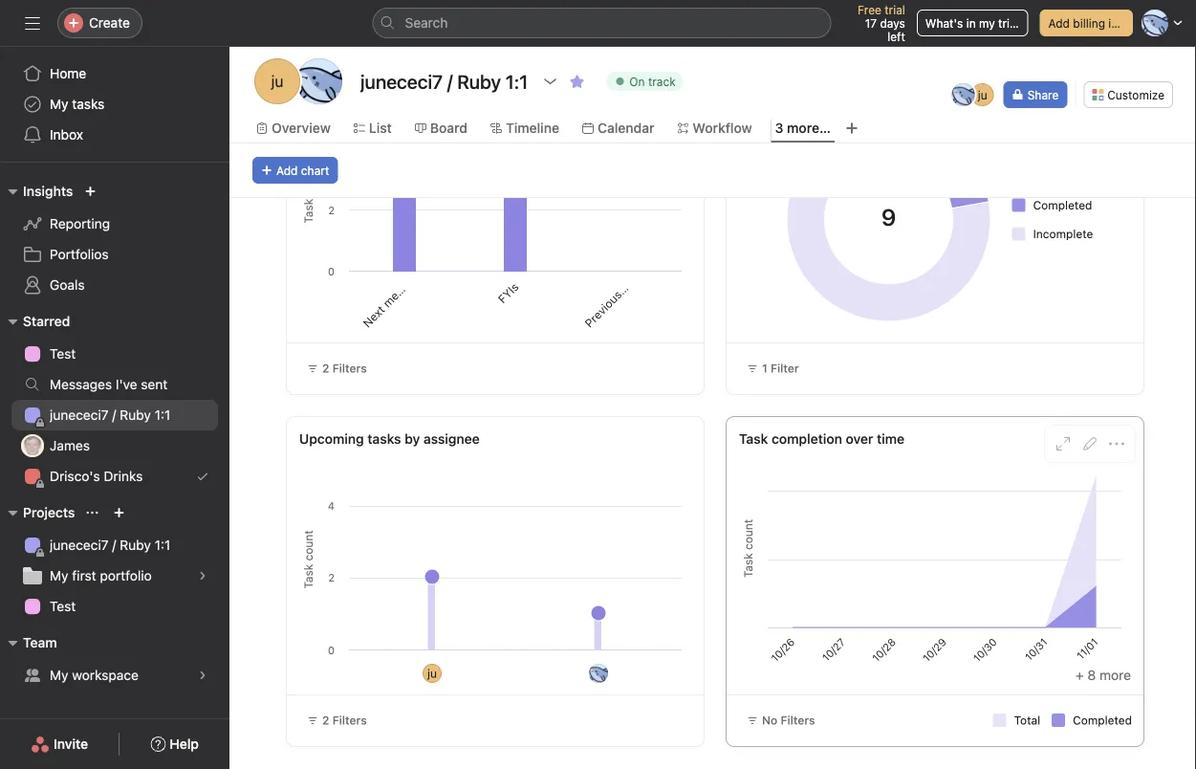 Task type: describe. For each thing, give the bounding box(es) containing it.
total
[[1015, 714, 1041, 727]]

home
[[50, 66, 86, 81]]

my for my tasks
[[50, 96, 68, 112]]

no filters button
[[738, 707, 824, 734]]

1 filter
[[762, 362, 799, 375]]

add billing info
[[1049, 16, 1129, 30]]

3
[[775, 120, 784, 136]]

trial?
[[999, 16, 1025, 30]]

days
[[880, 16, 906, 30]]

james
[[50, 438, 90, 453]]

by assignee
[[405, 431, 480, 447]]

add billing info button
[[1040, 10, 1134, 36]]

completion
[[772, 431, 843, 447]]

my for my workspace
[[50, 667, 68, 683]]

/ inside starred element
[[112, 407, 116, 423]]

hide sidebar image
[[25, 15, 40, 31]]

billing
[[1074, 16, 1106, 30]]

upcoming
[[299, 431, 364, 447]]

starred button
[[0, 310, 70, 333]]

my workspace
[[50, 667, 139, 683]]

workspace
[[72, 667, 139, 683]]

messages
[[50, 376, 112, 392]]

free trial 17 days left
[[858, 3, 906, 43]]

tasks for my
[[72, 96, 105, 112]]

see details, my first portfolio image
[[197, 570, 209, 582]]

projects button
[[0, 501, 75, 524]]

insights button
[[0, 180, 73, 203]]

search list box
[[373, 8, 832, 38]]

ruby for second junececi7 / ruby 1:1 link from the bottom
[[120, 407, 151, 423]]

trial
[[885, 3, 906, 16]]

projects element
[[0, 495, 230, 626]]

task completion over time
[[739, 431, 905, 447]]

my first portfolio
[[50, 568, 152, 583]]

17
[[865, 16, 877, 30]]

task
[[739, 431, 768, 447]]

1 horizontal spatial ra
[[591, 667, 606, 680]]

inbox link
[[11, 120, 218, 150]]

what's in my trial?
[[926, 16, 1025, 30]]

overview
[[272, 120, 331, 136]]

2 2 filters button from the top
[[298, 707, 376, 734]]

2 for second 2 filters button
[[322, 714, 329, 727]]

workflow
[[693, 120, 752, 136]]

messages i've sent link
[[11, 369, 218, 400]]

next
[[360, 303, 388, 330]]

junececi7 for second junececi7 / ruby 1:1 link from the bottom
[[50, 407, 109, 423]]

edit chart image
[[1083, 436, 1098, 451]]

new image
[[85, 186, 96, 197]]

left
[[888, 30, 906, 43]]

what's
[[926, 16, 964, 30]]

in
[[967, 16, 976, 30]]

8
[[1088, 667, 1096, 683]]

previous topics
[[582, 262, 650, 330]]

+ 8 more button
[[1076, 667, 1132, 683]]

1:1 inside starred element
[[155, 407, 171, 423]]

no filters
[[762, 714, 815, 727]]

next meeting
[[360, 270, 421, 330]]

add tab image
[[845, 121, 860, 136]]

teams element
[[0, 626, 230, 694]]

3 more… button
[[775, 118, 831, 139]]

3 more…
[[775, 120, 831, 136]]

insights element
[[0, 174, 230, 304]]

1 horizontal spatial ju
[[428, 667, 437, 680]]

filters inside no filters button
[[781, 714, 815, 727]]

create button
[[57, 8, 142, 38]]

i've
[[116, 376, 137, 392]]

workflow link
[[678, 118, 752, 139]]

reporting link
[[11, 209, 218, 239]]

on track button
[[598, 68, 692, 95]]

drisco's drinks
[[50, 468, 143, 484]]

fyis
[[496, 280, 521, 306]]

new project or portfolio image
[[113, 507, 125, 518]]

on track
[[630, 75, 676, 88]]

search button
[[373, 8, 832, 38]]

chart
[[301, 164, 329, 177]]

goals
[[50, 277, 85, 293]]

home link
[[11, 58, 218, 89]]

incomplete
[[1034, 227, 1094, 241]]

calendar
[[598, 120, 655, 136]]

add chart button
[[253, 157, 338, 184]]

add for add chart
[[276, 164, 298, 177]]

+
[[1076, 667, 1084, 683]]

list link
[[354, 118, 392, 139]]

2 for second 2 filters button from the bottom
[[322, 362, 329, 375]]

list
[[369, 120, 392, 136]]

projects
[[23, 505, 75, 520]]

what's in my trial? button
[[917, 10, 1029, 36]]

starred element
[[0, 304, 230, 495]]

1 vertical spatial completed
[[1073, 714, 1133, 727]]

filter
[[771, 362, 799, 375]]

messages i've sent
[[50, 376, 168, 392]]

junececi7 / ruby 1:1 for second junececi7 / ruby 1:1 link from the bottom
[[50, 407, 171, 423]]

insights
[[23, 183, 73, 199]]

portfolios
[[50, 246, 109, 262]]

goals link
[[11, 270, 218, 300]]

search
[[405, 15, 448, 31]]

see details, my workspace image
[[197, 670, 209, 681]]

0 horizontal spatial ju
[[271, 72, 283, 90]]

add for add billing info
[[1049, 16, 1070, 30]]

drisco's drinks link
[[11, 461, 218, 492]]

meeting
[[380, 270, 421, 310]]

test inside starred element
[[50, 346, 76, 362]]

share button
[[1004, 81, 1068, 108]]

2 test link from the top
[[11, 591, 218, 622]]

my for my first portfolio
[[50, 568, 68, 583]]

/ inside projects element
[[112, 537, 116, 553]]

show options, current sort, top image
[[86, 507, 98, 518]]



Task type: locate. For each thing, give the bounding box(es) containing it.
0 vertical spatial 2 filters
[[322, 362, 367, 375]]

1 vertical spatial 2
[[322, 714, 329, 727]]

team button
[[0, 631, 57, 654]]

junececi7 for 1st junececi7 / ruby 1:1 link from the bottom
[[50, 537, 109, 553]]

more actions image
[[1110, 436, 1125, 451]]

1 vertical spatial junececi7 / ruby 1:1
[[50, 537, 171, 553]]

starred
[[23, 313, 70, 329]]

ruby inside projects element
[[120, 537, 151, 553]]

add inside button
[[1049, 16, 1070, 30]]

0 vertical spatial tasks
[[72, 96, 105, 112]]

reporting
[[50, 216, 110, 231]]

add left billing
[[1049, 16, 1070, 30]]

junececi7 / ruby 1:1 link up portfolio
[[11, 530, 218, 561]]

help button
[[138, 727, 211, 761]]

0 vertical spatial ruby
[[120, 407, 151, 423]]

2 junececi7 from the top
[[50, 537, 109, 553]]

create
[[89, 15, 130, 31]]

customize
[[1108, 88, 1165, 101]]

1
[[762, 362, 768, 375]]

my
[[50, 96, 68, 112], [50, 568, 68, 583], [50, 667, 68, 683]]

sent
[[141, 376, 168, 392]]

help
[[170, 736, 199, 752]]

portfolios link
[[11, 239, 218, 270]]

previous
[[582, 288, 625, 330]]

0 vertical spatial completed
[[1034, 198, 1093, 212]]

my inside my tasks link
[[50, 96, 68, 112]]

1:1 up my first portfolio link
[[155, 537, 171, 553]]

1 1:1 from the top
[[155, 407, 171, 423]]

2 ruby from the top
[[120, 537, 151, 553]]

junececi7 inside starred element
[[50, 407, 109, 423]]

ruby down i've
[[120, 407, 151, 423]]

2 2 filters from the top
[[322, 714, 367, 727]]

1 my from the top
[[50, 96, 68, 112]]

1 2 filters button from the top
[[298, 355, 376, 382]]

2 my from the top
[[50, 568, 68, 583]]

junececi7 up first
[[50, 537, 109, 553]]

ruby for 1st junececi7 / ruby 1:1 link from the bottom
[[120, 537, 151, 553]]

track
[[648, 75, 676, 88]]

3 my from the top
[[50, 667, 68, 683]]

1 2 filters from the top
[[322, 362, 367, 375]]

0 vertical spatial junececi7 / ruby 1:1
[[50, 407, 171, 423]]

1 vertical spatial my
[[50, 568, 68, 583]]

drisco's
[[50, 468, 100, 484]]

share
[[1028, 88, 1059, 101]]

1 vertical spatial ruby
[[120, 537, 151, 553]]

1 junececi7 / ruby 1:1 from the top
[[50, 407, 171, 423]]

team
[[23, 635, 57, 650]]

my
[[980, 16, 996, 30]]

None text field
[[356, 64, 533, 99]]

0 vertical spatial test
[[50, 346, 76, 362]]

tasks for upcoming
[[368, 431, 401, 447]]

test up messages
[[50, 346, 76, 362]]

add inside "button"
[[276, 164, 298, 177]]

my first portfolio link
[[11, 561, 218, 591]]

completed down + 8 more
[[1073, 714, 1133, 727]]

my inside my workspace link
[[50, 667, 68, 683]]

tasks down home
[[72, 96, 105, 112]]

junececi7 / ruby 1:1 inside projects element
[[50, 537, 171, 553]]

1 junececi7 / ruby 1:1 link from the top
[[11, 400, 218, 430]]

2 junececi7 / ruby 1:1 link from the top
[[11, 530, 218, 561]]

0 horizontal spatial add
[[276, 164, 298, 177]]

junececi7 / ruby 1:1
[[50, 407, 171, 423], [50, 537, 171, 553]]

0 vertical spatial test link
[[11, 339, 218, 369]]

my workspace link
[[11, 660, 218, 691]]

0 horizontal spatial tasks
[[72, 96, 105, 112]]

/ up my first portfolio link
[[112, 537, 116, 553]]

1 vertical spatial test link
[[11, 591, 218, 622]]

portfolio
[[100, 568, 152, 583]]

board
[[430, 120, 468, 136]]

1 vertical spatial /
[[112, 537, 116, 553]]

1:1 inside projects element
[[155, 537, 171, 553]]

info
[[1109, 16, 1129, 30]]

1 vertical spatial test
[[50, 598, 76, 614]]

tasks inside 'global' element
[[72, 96, 105, 112]]

0 vertical spatial add
[[1049, 16, 1070, 30]]

1 vertical spatial junececi7 / ruby 1:1 link
[[11, 530, 218, 561]]

completed
[[1034, 198, 1093, 212], [1073, 714, 1133, 727]]

ju
[[271, 72, 283, 90], [978, 88, 988, 101], [428, 667, 437, 680]]

2 1:1 from the top
[[155, 537, 171, 553]]

my up the 'inbox'
[[50, 96, 68, 112]]

junececi7 / ruby 1:1 up my first portfolio link
[[50, 537, 171, 553]]

my inside my first portfolio link
[[50, 568, 68, 583]]

upcoming tasks by assignee
[[299, 431, 480, 447]]

timeline
[[506, 120, 560, 136]]

customize button
[[1084, 81, 1174, 108]]

on
[[630, 75, 645, 88]]

junececi7 / ruby 1:1 for 1st junececi7 / ruby 1:1 link from the bottom
[[50, 537, 171, 553]]

1 junececi7 from the top
[[50, 407, 109, 423]]

1 vertical spatial add
[[276, 164, 298, 177]]

overview link
[[256, 118, 331, 139]]

1 horizontal spatial add
[[1049, 16, 1070, 30]]

1 vertical spatial 1:1
[[155, 537, 171, 553]]

test link up messages i've sent
[[11, 339, 218, 369]]

0 horizontal spatial ra
[[310, 72, 329, 90]]

1 / from the top
[[112, 407, 116, 423]]

0 vertical spatial my
[[50, 96, 68, 112]]

ra
[[310, 72, 329, 90], [956, 88, 972, 101], [591, 667, 606, 680]]

remove from starred image
[[569, 74, 585, 89]]

1 filter button
[[738, 355, 808, 382]]

calendar link
[[582, 118, 655, 139]]

1 vertical spatial 2 filters button
[[298, 707, 376, 734]]

add left chart at the top of the page
[[276, 164, 298, 177]]

over time
[[846, 431, 905, 447]]

completed up incomplete
[[1034, 198, 1093, 212]]

test down first
[[50, 598, 76, 614]]

2 horizontal spatial ju
[[978, 88, 988, 101]]

add chart
[[276, 164, 329, 177]]

free
[[858, 3, 882, 16]]

1 vertical spatial junececi7
[[50, 537, 109, 553]]

global element
[[0, 47, 230, 162]]

ja
[[26, 439, 39, 452]]

junececi7 / ruby 1:1 down messages i've sent
[[50, 407, 171, 423]]

board link
[[415, 118, 468, 139]]

junececi7 inside projects element
[[50, 537, 109, 553]]

2 vertical spatial my
[[50, 667, 68, 683]]

0 vertical spatial 2 filters button
[[298, 355, 376, 382]]

test
[[50, 346, 76, 362], [50, 598, 76, 614]]

test link
[[11, 339, 218, 369], [11, 591, 218, 622]]

tasks right "upcoming"
[[368, 431, 401, 447]]

1 test link from the top
[[11, 339, 218, 369]]

1:1 down sent
[[155, 407, 171, 423]]

1 vertical spatial 2 filters
[[322, 714, 367, 727]]

my left first
[[50, 568, 68, 583]]

1 ruby from the top
[[120, 407, 151, 423]]

first
[[72, 568, 96, 583]]

junececi7 / ruby 1:1 inside starred element
[[50, 407, 171, 423]]

more…
[[787, 120, 831, 136]]

0 vertical spatial 1:1
[[155, 407, 171, 423]]

1 vertical spatial tasks
[[368, 431, 401, 447]]

0 vertical spatial /
[[112, 407, 116, 423]]

junececi7 / ruby 1:1 link
[[11, 400, 218, 430], [11, 530, 218, 561]]

junececi7
[[50, 407, 109, 423], [50, 537, 109, 553]]

invite
[[54, 736, 88, 752]]

my down the team
[[50, 667, 68, 683]]

my tasks link
[[11, 89, 218, 120]]

/ down messages i've sent link
[[112, 407, 116, 423]]

test inside projects element
[[50, 598, 76, 614]]

2 filters button
[[298, 355, 376, 382], [298, 707, 376, 734]]

0 vertical spatial junececi7 / ruby 1:1 link
[[11, 400, 218, 430]]

no
[[762, 714, 778, 727]]

1 test from the top
[[50, 346, 76, 362]]

test link down portfolio
[[11, 591, 218, 622]]

+ 8 more
[[1076, 667, 1132, 683]]

junececi7 down messages
[[50, 407, 109, 423]]

1 horizontal spatial tasks
[[368, 431, 401, 447]]

ruby inside starred element
[[120, 407, 151, 423]]

timeline link
[[491, 118, 560, 139]]

my tasks
[[50, 96, 105, 112]]

2 test from the top
[[50, 598, 76, 614]]

2 horizontal spatial ra
[[956, 88, 972, 101]]

view chart image
[[1056, 436, 1071, 451]]

junececi7 / ruby 1:1 link down messages i've sent
[[11, 400, 218, 430]]

ruby up portfolio
[[120, 537, 151, 553]]

2 / from the top
[[112, 537, 116, 553]]

show options image
[[543, 74, 558, 89]]

2 junececi7 / ruby 1:1 from the top
[[50, 537, 171, 553]]

topics
[[617, 262, 650, 295]]

2 2 from the top
[[322, 714, 329, 727]]

0 vertical spatial 2
[[322, 362, 329, 375]]

more
[[1100, 667, 1132, 683]]

1:1
[[155, 407, 171, 423], [155, 537, 171, 553]]

1 2 from the top
[[322, 362, 329, 375]]

invite button
[[18, 727, 101, 761]]

0 vertical spatial junececi7
[[50, 407, 109, 423]]



Task type: vqa. For each thing, say whether or not it's contained in the screenshot.
Test Section button
no



